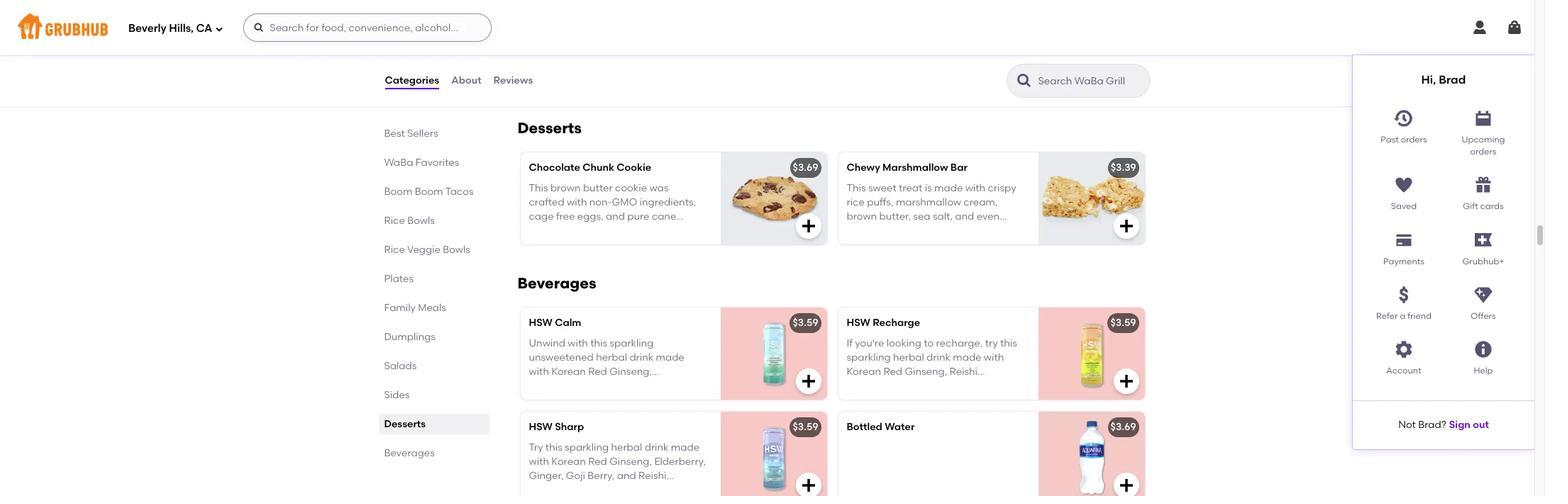 Task type: locate. For each thing, give the bounding box(es) containing it.
bowls
[[407, 215, 435, 227], [443, 244, 470, 256]]

with
[[529, 456, 549, 468]]

help
[[1474, 366, 1493, 376]]

desserts down sides
[[384, 419, 426, 431]]

0 vertical spatial brad
[[1439, 73, 1466, 87]]

orders down the upcoming
[[1470, 147, 1497, 157]]

2 rice from the top
[[384, 244, 405, 256]]

1 vertical spatial brad
[[1418, 419, 1441, 431]]

brad right not
[[1418, 419, 1441, 431]]

0 horizontal spatial orders
[[1401, 134, 1427, 144]]

payments
[[1384, 257, 1425, 267]]

?
[[1441, 419, 1447, 431]]

sharp
[[555, 422, 584, 434]]

svg image inside the saved link
[[1394, 175, 1414, 195]]

0 vertical spatial $3.69
[[793, 162, 818, 174]]

1 vertical spatial beverages
[[384, 448, 435, 460]]

sparkling
[[565, 442, 609, 454]]

0 vertical spatial rice
[[384, 215, 405, 227]]

svg image inside payments link
[[1394, 230, 1414, 250]]

sign out button
[[1449, 413, 1489, 438]]

rice
[[384, 215, 405, 227], [384, 244, 405, 256]]

hsw up 'try'
[[529, 422, 553, 434]]

1 horizontal spatial bowls
[[443, 244, 470, 256]]

and
[[617, 471, 636, 483]]

hsw for hsw sharp
[[529, 422, 553, 434]]

0 horizontal spatial desserts
[[384, 419, 426, 431]]

desserts
[[518, 119, 582, 137], [384, 419, 426, 431]]

salads tab
[[384, 359, 484, 374]]

search icon image
[[1016, 72, 1033, 89]]

brad for hi,
[[1439, 73, 1466, 87]]

$3.59 for $3.59
[[793, 317, 818, 329]]

hsw for hsw recharge
[[847, 317, 870, 329]]

$3.69
[[793, 162, 818, 174], [1111, 422, 1136, 434]]

beverages tab
[[384, 446, 484, 461]]

rice veggie bowls tab
[[384, 243, 484, 258]]

rice left veggie
[[384, 244, 405, 256]]

orders
[[1401, 134, 1427, 144], [1470, 147, 1497, 157]]

beverages inside tab
[[384, 448, 435, 460]]

0 horizontal spatial $3.69
[[793, 162, 818, 174]]

svg image
[[1471, 19, 1488, 36], [1506, 19, 1523, 36], [253, 22, 265, 33], [800, 63, 817, 80], [1394, 108, 1414, 128], [1118, 218, 1135, 235], [1474, 285, 1493, 305], [800, 478, 817, 495]]

chocolate chunk cookie
[[529, 162, 651, 174]]

upcoming
[[1462, 134, 1505, 144]]

past
[[1381, 134, 1399, 144]]

hsw recharge
[[847, 317, 920, 329]]

brad
[[1439, 73, 1466, 87], [1418, 419, 1441, 431]]

help button
[[1444, 335, 1523, 378]]

svg image inside the past orders link
[[1394, 108, 1414, 128]]

0 vertical spatial orders
[[1401, 134, 1427, 144]]

svg image
[[215, 24, 224, 33], [1118, 63, 1135, 80], [1474, 108, 1493, 128], [1394, 175, 1414, 195], [1474, 175, 1493, 195], [800, 218, 817, 235], [1394, 230, 1414, 250], [1394, 285, 1414, 305], [1394, 340, 1414, 360], [1474, 340, 1493, 360], [800, 373, 817, 390], [1118, 373, 1135, 390], [1118, 478, 1135, 495]]

boom down "waba"
[[384, 186, 412, 198]]

hills,
[[169, 22, 194, 34]]

hsw left recharge
[[847, 317, 870, 329]]

saved
[[1391, 202, 1417, 212]]

sauces image
[[720, 0, 827, 90]]

drink
[[645, 442, 669, 454]]

0 horizontal spatial beverages
[[384, 448, 435, 460]]

rice up the rice veggie bowls
[[384, 215, 405, 227]]

hsw recharge image
[[1038, 308, 1145, 400]]

0 vertical spatial bowls
[[407, 215, 435, 227]]

brad for not
[[1418, 419, 1441, 431]]

beverages
[[518, 275, 596, 293], [384, 448, 435, 460]]

$3.59
[[793, 317, 818, 329], [1111, 317, 1136, 329], [793, 422, 818, 434]]

hi, brad
[[1421, 73, 1466, 87]]

main navigation navigation
[[0, 0, 1535, 450]]

orders right past
[[1401, 134, 1427, 144]]

which
[[585, 485, 613, 497]]

desserts up chocolate
[[518, 119, 582, 137]]

1 vertical spatial bowls
[[443, 244, 470, 256]]

1 vertical spatial rice
[[384, 244, 405, 256]]

1 vertical spatial orders
[[1470, 147, 1497, 157]]

desserts inside tab
[[384, 419, 426, 431]]

cards
[[1480, 202, 1504, 212]]

1 horizontal spatial orders
[[1470, 147, 1497, 157]]

rice for rice bowls
[[384, 215, 405, 227]]

boom down waba favorites tab
[[415, 186, 443, 198]]

friend
[[1408, 312, 1432, 321]]

0 horizontal spatial boom
[[384, 186, 412, 198]]

svg image inside help button
[[1474, 340, 1493, 360]]

1 rice from the top
[[384, 215, 405, 227]]

chewy marshmallow bar
[[847, 162, 968, 174]]

1 vertical spatial $3.69
[[1111, 422, 1136, 434]]

beverages up hsw calm
[[518, 275, 596, 293]]

upcoming orders
[[1462, 134, 1505, 157]]

1 horizontal spatial beverages
[[518, 275, 596, 293]]

svg image inside offers link
[[1474, 285, 1493, 305]]

plates tab
[[384, 272, 484, 287]]

past orders link
[[1364, 103, 1444, 158]]

sides
[[384, 390, 410, 402]]

made
[[671, 442, 700, 454]]

0 vertical spatial beverages
[[518, 275, 596, 293]]

1 horizontal spatial desserts
[[518, 119, 582, 137]]

mushroom,
[[529, 485, 582, 497]]

cookie
[[617, 162, 651, 174]]

ginger,
[[529, 471, 564, 483]]

chunk
[[583, 162, 614, 174]]

chewy marshmallow bar image
[[1038, 153, 1145, 245]]

side wonton strips image
[[1038, 0, 1145, 90]]

1 horizontal spatial boom
[[415, 186, 443, 198]]

water
[[885, 422, 915, 434]]

best sellers tab
[[384, 126, 484, 141]]

boom
[[384, 186, 412, 198], [415, 186, 443, 198]]

hsw for hsw calm
[[529, 317, 553, 329]]

hsw
[[529, 317, 553, 329], [847, 317, 870, 329], [529, 422, 553, 434]]

boom boom tacos
[[384, 186, 474, 198]]

orders inside upcoming orders
[[1470, 147, 1497, 157]]

brad right hi,
[[1439, 73, 1466, 87]]

1 vertical spatial desserts
[[384, 419, 426, 431]]

2 boom from the left
[[415, 186, 443, 198]]

family
[[384, 302, 416, 314]]

grubhub plus flag logo image
[[1475, 234, 1492, 247]]

best
[[384, 128, 405, 140]]

bowls up veggie
[[407, 215, 435, 227]]

recharge
[[873, 317, 920, 329]]

0 horizontal spatial bowls
[[407, 215, 435, 227]]

a
[[1400, 312, 1406, 321]]

reishi
[[639, 471, 667, 483]]

tacos
[[445, 186, 474, 198]]

korean
[[551, 456, 586, 468]]

family meals
[[384, 302, 446, 314]]

bowls right veggie
[[443, 244, 470, 256]]

beverages down desserts tab
[[384, 448, 435, 460]]

1 horizontal spatial $3.69
[[1111, 422, 1136, 434]]

are
[[616, 485, 632, 497]]

out
[[1473, 419, 1489, 431]]

beverly hills, ca
[[128, 22, 212, 34]]

gift
[[1463, 202, 1478, 212]]

favorites
[[416, 157, 459, 169]]

try
[[529, 442, 543, 454]]

0 vertical spatial desserts
[[518, 119, 582, 137]]

hsw left calm
[[529, 317, 553, 329]]

chocolate
[[529, 162, 580, 174]]



Task type: vqa. For each thing, say whether or not it's contained in the screenshot.
friend
yes



Task type: describe. For each thing, give the bounding box(es) containing it.
account link
[[1364, 335, 1444, 378]]

categories
[[385, 74, 439, 86]]

ginseng,
[[610, 456, 652, 468]]

sellers
[[407, 128, 438, 140]]

upcoming orders link
[[1444, 103, 1523, 158]]

rice bowls tab
[[384, 214, 484, 228]]

past orders
[[1381, 134, 1427, 144]]

desserts tab
[[384, 417, 484, 432]]

dumplings
[[384, 331, 436, 343]]

gift cards link
[[1444, 170, 1523, 213]]

ca
[[196, 22, 212, 34]]

herbal
[[611, 442, 642, 454]]

waba favorites
[[384, 157, 459, 169]]

red
[[588, 456, 607, 468]]

refer
[[1376, 312, 1398, 321]]

bar
[[951, 162, 968, 174]]

gift cards
[[1463, 202, 1504, 212]]

account
[[1386, 366, 1422, 376]]

calm
[[555, 317, 581, 329]]

goji
[[566, 471, 585, 483]]

rice bowls
[[384, 215, 435, 227]]

hsw calm
[[529, 317, 581, 329]]

1 boom from the left
[[384, 186, 412, 198]]

berry,
[[588, 471, 615, 483]]

plates
[[384, 273, 414, 285]]

dumplings tab
[[384, 330, 484, 345]]

offers
[[1471, 312, 1496, 321]]

elderberry,
[[654, 456, 706, 468]]

bottled water
[[847, 422, 915, 434]]

veggie
[[407, 244, 440, 256]]

offers link
[[1444, 280, 1523, 323]]

rice for rice veggie bowls
[[384, 244, 405, 256]]

payments link
[[1364, 225, 1444, 268]]

rice veggie bowls
[[384, 244, 470, 256]]

$3.39
[[1111, 162, 1136, 174]]

svg image inside gift cards link
[[1474, 175, 1493, 195]]

about button
[[451, 55, 482, 106]]

hi,
[[1421, 73, 1436, 87]]

hsw calm image
[[720, 308, 827, 400]]

Search WaBa Grill search field
[[1037, 74, 1145, 88]]

about
[[451, 74, 481, 86]]

waba favorites tab
[[384, 155, 484, 170]]

svg image inside refer a friend button
[[1394, 285, 1414, 305]]

sign
[[1449, 419, 1471, 431]]

not brad ? sign out
[[1398, 419, 1489, 431]]

saved link
[[1364, 170, 1444, 213]]

svg image inside account link
[[1394, 340, 1414, 360]]

hsw sharp
[[529, 422, 584, 434]]

grubhub+
[[1462, 257, 1505, 267]]

svg image inside upcoming orders link
[[1474, 108, 1493, 128]]

family meals tab
[[384, 301, 484, 316]]

meals
[[418, 302, 446, 314]]

best sellers
[[384, 128, 438, 140]]

$3.69 for chocolate chunk cookie image
[[793, 162, 818, 174]]

categories button
[[384, 55, 440, 106]]

boom boom tacos tab
[[384, 184, 484, 199]]

bottled
[[847, 422, 882, 434]]

$3.59 for $3.69
[[793, 422, 818, 434]]

bottled water image
[[1038, 412, 1145, 497]]

hsw sharp image
[[720, 412, 827, 497]]

reviews button
[[493, 55, 534, 106]]

this
[[545, 442, 562, 454]]

Search for food, convenience, alcohol... search field
[[244, 13, 492, 42]]

chocolate chunk cookie image
[[720, 153, 827, 245]]

refer a friend
[[1376, 312, 1432, 321]]

try this sparkling herbal drink made with korean red ginseng, elderberry, ginger, goji berry, and reishi mushroom, which are known
[[529, 442, 706, 497]]

marshmallow
[[883, 162, 948, 174]]

refer a friend button
[[1364, 280, 1444, 323]]

orders for past orders
[[1401, 134, 1427, 144]]

sides tab
[[384, 388, 484, 403]]

waba
[[384, 157, 413, 169]]

chewy
[[847, 162, 880, 174]]

grubhub+ button
[[1444, 225, 1523, 268]]

$3.69 for the bottled water image
[[1111, 422, 1136, 434]]

salads
[[384, 360, 417, 372]]

orders for upcoming orders
[[1470, 147, 1497, 157]]

not
[[1398, 419, 1416, 431]]

beverly
[[128, 22, 166, 34]]

reviews
[[493, 74, 533, 86]]



